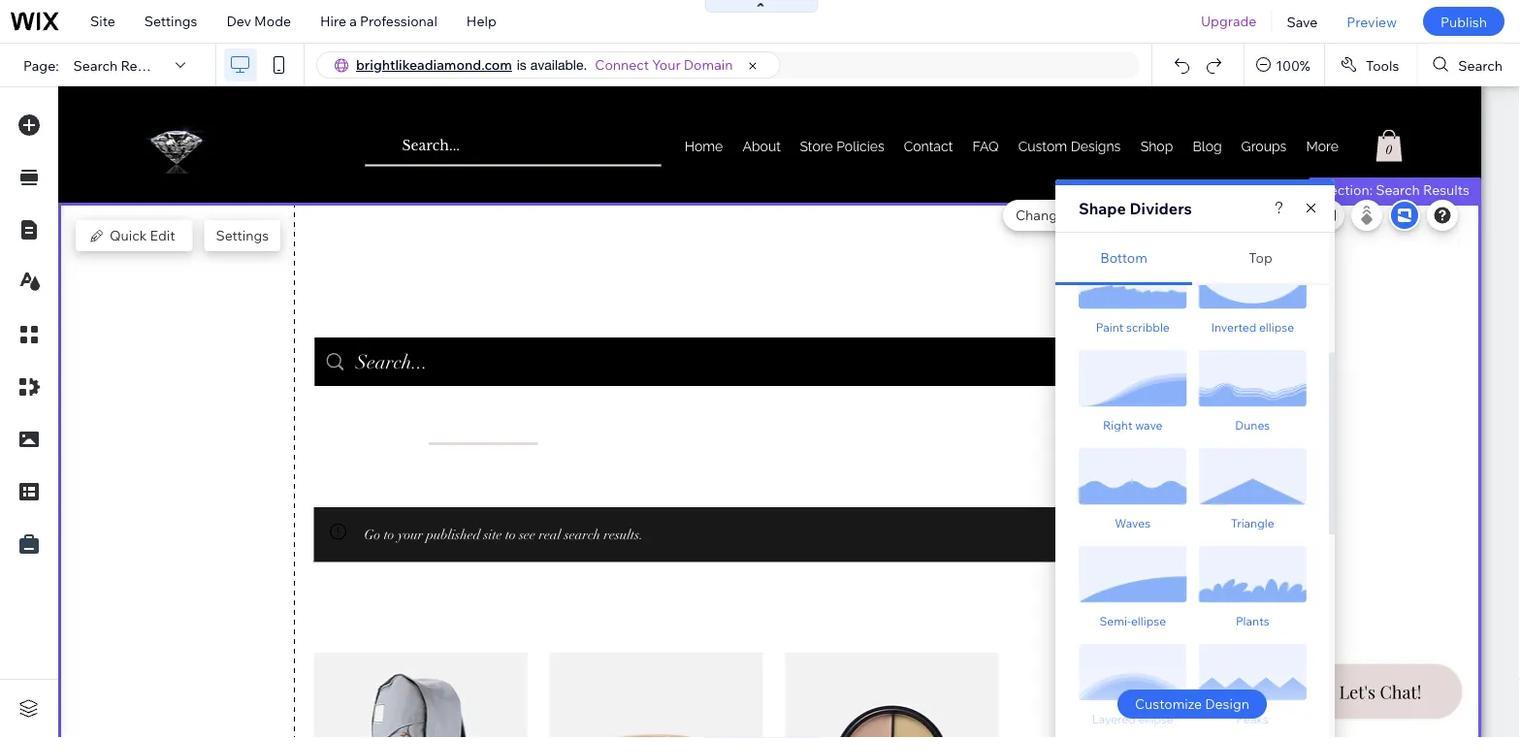 Task type: locate. For each thing, give the bounding box(es) containing it.
ellipse right inverted
[[1260, 320, 1295, 335]]

paint
[[1096, 320, 1124, 335]]

preview button
[[1333, 0, 1412, 43]]

scribble
[[1127, 320, 1170, 335]]

0 vertical spatial settings
[[144, 13, 197, 30]]

dev mode
[[227, 13, 291, 30]]

wave right left
[[1251, 222, 1279, 237]]

1 horizontal spatial results
[[1424, 181, 1470, 198]]

site
[[90, 13, 115, 30]]

2 vertical spatial ellipse
[[1139, 712, 1174, 727]]

tools
[[1366, 57, 1400, 74]]

ellipse up "customize"
[[1132, 614, 1167, 629]]

paint scribble
[[1096, 320, 1170, 335]]

1 horizontal spatial search
[[1376, 181, 1421, 198]]

settings
[[144, 13, 197, 30], [216, 227, 269, 244]]

1 vertical spatial quick
[[110, 227, 147, 244]]

customize
[[1135, 696, 1203, 713]]

ellipse for inverted ellipse
[[1260, 320, 1295, 335]]

hire
[[320, 13, 347, 30]]

wave right 'right'
[[1136, 418, 1163, 433]]

save
[[1287, 13, 1318, 30]]

0 vertical spatial quick
[[1229, 207, 1266, 224]]

1 horizontal spatial edit
[[1269, 207, 1295, 224]]

search results
[[73, 57, 167, 74]]

1 vertical spatial wave
[[1136, 418, 1163, 433]]

0 vertical spatial wave
[[1251, 222, 1279, 237]]

2 horizontal spatial search
[[1459, 57, 1503, 74]]

0 vertical spatial ellipse
[[1260, 320, 1295, 335]]

1 vertical spatial settings
[[216, 227, 269, 244]]

inverted ellipse
[[1212, 320, 1295, 335]]

semi-
[[1100, 614, 1132, 629]]

liquid
[[1116, 222, 1150, 237]]

1 horizontal spatial quick edit
[[1229, 207, 1295, 224]]

ellipse
[[1260, 320, 1295, 335], [1132, 614, 1167, 629], [1139, 712, 1174, 727]]

inverted
[[1212, 320, 1257, 335]]

wave
[[1251, 222, 1279, 237], [1136, 418, 1163, 433]]

1 vertical spatial edit
[[150, 227, 175, 244]]

search
[[73, 57, 118, 74], [1459, 57, 1503, 74], [1376, 181, 1421, 198]]

1 horizontal spatial wave
[[1251, 222, 1279, 237]]

0 horizontal spatial wave
[[1136, 418, 1163, 433]]

1 vertical spatial ellipse
[[1132, 614, 1167, 629]]

is
[[517, 57, 527, 73]]

dev
[[227, 13, 251, 30]]

right wave
[[1103, 418, 1163, 433]]

bottom
[[1101, 249, 1148, 266]]

0 vertical spatial edit
[[1269, 207, 1295, 224]]

search down site
[[73, 57, 118, 74]]

0 horizontal spatial results
[[121, 57, 167, 74]]

publish
[[1441, 13, 1488, 30]]

0 horizontal spatial quick
[[110, 227, 147, 244]]

dividers
[[1130, 199, 1193, 218]]

1 vertical spatial quick edit
[[110, 227, 175, 244]]

edit
[[1269, 207, 1295, 224], [150, 227, 175, 244]]

right
[[1103, 418, 1133, 433]]

search right the section: at the top right
[[1376, 181, 1421, 198]]

layered ellipse
[[1093, 712, 1174, 727]]

results
[[121, 57, 167, 74], [1424, 181, 1470, 198]]

ellipse right layered
[[1139, 712, 1174, 727]]

peaks
[[1237, 713, 1269, 727]]

customize design
[[1135, 696, 1250, 713]]

search down publish at the right top of page
[[1459, 57, 1503, 74]]

0 horizontal spatial settings
[[144, 13, 197, 30]]

search for search
[[1459, 57, 1503, 74]]

quick
[[1229, 207, 1266, 224], [110, 227, 147, 244]]

dunes
[[1236, 418, 1271, 433]]

quick edit
[[1229, 207, 1295, 224], [110, 227, 175, 244]]

waves
[[1115, 516, 1151, 531]]

0 vertical spatial quick edit
[[1229, 207, 1295, 224]]

left
[[1227, 222, 1249, 237]]

search inside button
[[1459, 57, 1503, 74]]

0 horizontal spatial search
[[73, 57, 118, 74]]



Task type: describe. For each thing, give the bounding box(es) containing it.
a
[[350, 13, 357, 30]]

help
[[467, 13, 497, 30]]

your
[[652, 56, 681, 73]]

1 horizontal spatial settings
[[216, 227, 269, 244]]

section
[[1069, 207, 1117, 224]]

shape dividers
[[1079, 199, 1193, 218]]

layered
[[1093, 712, 1136, 727]]

tools button
[[1326, 44, 1417, 86]]

mode
[[254, 13, 291, 30]]

background
[[1120, 207, 1197, 224]]

section:
[[1321, 181, 1373, 198]]

design
[[1206, 696, 1250, 713]]

semi-ellipse
[[1100, 614, 1167, 629]]

shape
[[1079, 199, 1127, 218]]

available.
[[531, 57, 587, 73]]

save button
[[1273, 0, 1333, 43]]

change section background
[[1016, 207, 1197, 224]]

1 vertical spatial results
[[1424, 181, 1470, 198]]

section: search results
[[1321, 181, 1470, 198]]

upgrade
[[1201, 13, 1257, 30]]

triangle
[[1231, 516, 1275, 531]]

0 vertical spatial results
[[121, 57, 167, 74]]

wave for left wave
[[1251, 222, 1279, 237]]

connect
[[595, 56, 649, 73]]

customize design button
[[1118, 690, 1267, 719]]

0 horizontal spatial quick edit
[[110, 227, 175, 244]]

preview
[[1347, 13, 1397, 30]]

publish button
[[1424, 7, 1505, 36]]

search button
[[1418, 44, 1521, 86]]

100%
[[1276, 57, 1311, 74]]

1 horizontal spatial quick
[[1229, 207, 1266, 224]]

ellipse for layered ellipse
[[1139, 712, 1174, 727]]

0 horizontal spatial edit
[[150, 227, 175, 244]]

brightlikeadiamond.com
[[356, 56, 512, 73]]

plants
[[1236, 614, 1270, 629]]

professional
[[360, 13, 438, 30]]

wave for right wave
[[1136, 418, 1163, 433]]

100% button
[[1245, 44, 1325, 86]]

ellipse for semi-ellipse
[[1132, 614, 1167, 629]]

left wave
[[1227, 222, 1279, 237]]

domain
[[684, 56, 733, 73]]

change
[[1016, 207, 1066, 224]]

search for search results
[[73, 57, 118, 74]]

is available. connect your domain
[[517, 56, 733, 73]]

top
[[1249, 249, 1273, 266]]

hire a professional
[[320, 13, 438, 30]]



Task type: vqa. For each thing, say whether or not it's contained in the screenshot.
bottom VideoBox
no



